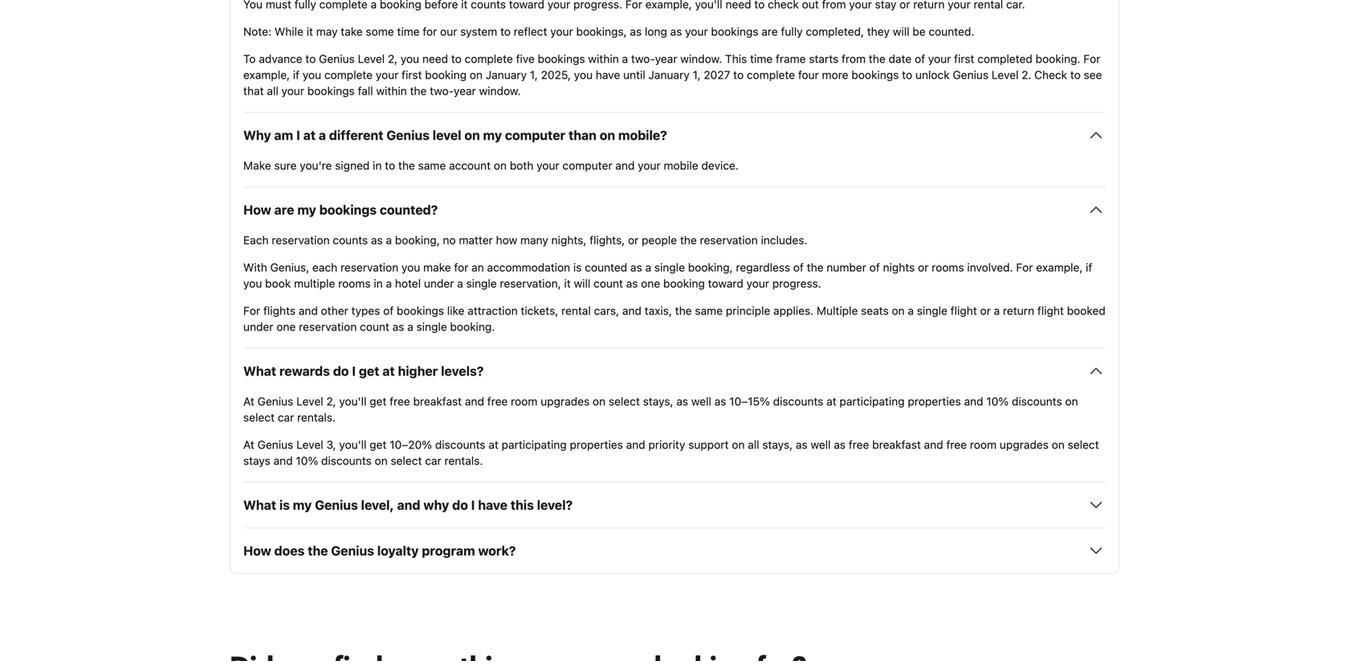 Task type: locate. For each thing, give the bounding box(es) containing it.
or inside 'for flights and other types of bookings like attraction tickets, rental cars, and taxis, the same principle applies. multiple seats on a single flight or a return flight booked under one reservation count as a single booking.'
[[980, 304, 991, 317]]

note: while it may take some time for our system to reflect your bookings, as long as your bookings are fully completed, they will be counted.
[[243, 25, 974, 38]]

rental
[[561, 304, 591, 317]]

need
[[422, 52, 448, 65]]

level down rewards
[[296, 395, 323, 408]]

participating inside the at genius level 3, you'll get 10–20% discounts at participating properties and priority support on all stays, as well as free breakfast and free room upgrades on select stays and 10% discounts on select car rentals.
[[502, 438, 567, 452]]

example, up booked on the top right of the page
[[1036, 261, 1083, 274]]

you'll inside at genius level 2, you'll get free breakfast and free room upgrades on select stays, as well as 10–15% discounts at participating properties and 10% discounts on select car rentals.
[[339, 395, 367, 408]]

0 vertical spatial two-
[[631, 52, 655, 65]]

why
[[243, 128, 271, 143]]

1 vertical spatial get
[[370, 395, 387, 408]]

1 horizontal spatial window.
[[680, 52, 722, 65]]

1 horizontal spatial it
[[564, 277, 571, 290]]

well inside the at genius level 3, you'll get 10–20% discounts at participating properties and priority support on all stays, as well as free breakfast and free room upgrades on select stays and 10% discounts on select car rentals.
[[811, 438, 831, 452]]

2 flight from the left
[[1037, 304, 1064, 317]]

reflect
[[514, 25, 547, 38]]

1,
[[530, 68, 538, 81], [693, 68, 701, 81]]

for inside 'for flights and other types of bookings like attraction tickets, rental cars, and taxis, the same principle applies. multiple seats on a single flight or a return flight booked under one reservation count as a single booking.'
[[243, 304, 260, 317]]

time
[[397, 25, 420, 38], [750, 52, 773, 65]]

your down regardless
[[747, 277, 769, 290]]

level inside at genius level 2, you'll get free breakfast and free room upgrades on select stays, as well as 10–15% discounts at participating properties and 10% discounts on select car rentals.
[[296, 395, 323, 408]]

2.
[[1022, 68, 1031, 81]]

booking
[[425, 68, 467, 81], [663, 277, 705, 290]]

while
[[275, 25, 303, 38]]

1 vertical spatial 2,
[[326, 395, 336, 408]]

you'll for 2,
[[339, 395, 367, 408]]

your right both at the left
[[537, 159, 559, 172]]

example,
[[243, 68, 290, 81], [1036, 261, 1083, 274]]

0 horizontal spatial for
[[423, 25, 437, 38]]

complete
[[465, 52, 513, 65], [324, 68, 373, 81], [747, 68, 795, 81]]

0 horizontal spatial will
[[574, 277, 591, 290]]

on
[[470, 68, 483, 81], [464, 128, 480, 143], [600, 128, 615, 143], [494, 159, 507, 172], [892, 304, 905, 317], [593, 395, 606, 408], [1065, 395, 1078, 408], [732, 438, 745, 452], [1052, 438, 1065, 452], [375, 454, 388, 468]]

1 horizontal spatial time
[[750, 52, 773, 65]]

this
[[511, 498, 534, 513]]

2 vertical spatial or
[[980, 304, 991, 317]]

under inside 'for flights and other types of bookings like attraction tickets, rental cars, and taxis, the same principle applies. multiple seats on a single flight or a return flight booked under one reservation count as a single booking.'
[[243, 320, 273, 334]]

how up each
[[243, 202, 271, 218]]

2 vertical spatial my
[[293, 498, 312, 513]]

the up the progress.
[[807, 261, 824, 274]]

same down level
[[418, 159, 446, 172]]

0 vertical spatial computer
[[505, 128, 566, 143]]

a inside to advance to genius level 2, you need to complete five bookings within a two-year window. this time frame starts from the date of your first completed booking. for example, if you complete your first booking on january 1, 2025, you have until january 1, 2027 to complete four more bookings to unlock genius level 2. check to see that all your bookings fall within the two-year window.
[[622, 52, 628, 65]]

principle
[[726, 304, 770, 317]]

1 vertical spatial first
[[402, 68, 422, 81]]

what inside dropdown button
[[243, 498, 276, 513]]

tickets,
[[521, 304, 558, 317]]

get for free
[[370, 395, 387, 408]]

what left rewards
[[243, 364, 276, 379]]

rentals.
[[297, 411, 336, 424], [444, 454, 483, 468]]

booking inside with genius, each reservation you make for an accommodation is counted as a single booking, regardless of the number of nights or rooms involved. for example, if you book multiple rooms in a hotel under a single reservation, it will count as one booking toward your progress.
[[663, 277, 705, 290]]

or right nights
[[918, 261, 929, 274]]

it
[[306, 25, 313, 38], [564, 277, 571, 290]]

what down stays
[[243, 498, 276, 513]]

car inside the at genius level 3, you'll get 10–20% discounts at participating properties and priority support on all stays, as well as free breakfast and free room upgrades on select stays and 10% discounts on select car rentals.
[[425, 454, 441, 468]]

0 vertical spatial one
[[641, 277, 660, 290]]

1 vertical spatial stays,
[[762, 438, 793, 452]]

flight down involved.
[[951, 304, 977, 317]]

what for what is my genius level, and why do i have this level?
[[243, 498, 276, 513]]

1 vertical spatial for
[[1016, 261, 1033, 274]]

2 vertical spatial get
[[370, 438, 387, 452]]

reservation inside with genius, each reservation you make for an accommodation is counted as a single booking, regardless of the number of nights or rooms involved. for example, if you book multiple rooms in a hotel under a single reservation, it will count as one booking toward your progress.
[[340, 261, 398, 274]]

1 horizontal spatial under
[[424, 277, 454, 290]]

1 vertical spatial is
[[279, 498, 290, 513]]

for
[[423, 25, 437, 38], [454, 261, 468, 274]]

0 vertical spatial what
[[243, 364, 276, 379]]

free
[[390, 395, 410, 408], [487, 395, 508, 408], [849, 438, 869, 452], [946, 438, 967, 452]]

within
[[588, 52, 619, 65], [376, 84, 407, 97]]

breakfast inside at genius level 2, you'll get free breakfast and free room upgrades on select stays, as well as 10–15% discounts at participating properties and 10% discounts on select car rentals.
[[413, 395, 462, 408]]

0 horizontal spatial it
[[306, 25, 313, 38]]

taxis,
[[645, 304, 672, 317]]

reservation inside 'for flights and other types of bookings like attraction tickets, rental cars, and taxis, the same principle applies. multiple seats on a single flight or a return flight booked under one reservation count as a single booking.'
[[299, 320, 357, 334]]

0 vertical spatial example,
[[243, 68, 290, 81]]

of up the progress.
[[793, 261, 804, 274]]

genius
[[319, 52, 355, 65], [953, 68, 989, 81], [386, 128, 430, 143], [257, 395, 293, 408], [257, 438, 293, 452], [315, 498, 358, 513], [331, 544, 374, 559]]

single right seats
[[917, 304, 948, 317]]

0 horizontal spatial count
[[360, 320, 389, 334]]

you'll for 3,
[[339, 438, 367, 452]]

genius up stays
[[257, 438, 293, 452]]

at for at genius level 3, you'll get 10–20% discounts at participating properties and priority support on all stays, as well as free breakfast and free room upgrades on select stays and 10% discounts on select car rentals.
[[243, 438, 254, 452]]

1 horizontal spatial stays,
[[762, 438, 793, 452]]

to advance to genius level 2, you need to complete five bookings within a two-year window. this time frame starts from the date of your first completed booking. for example, if you complete your first booking on january 1, 2025, you have until january 1, 2027 to complete four more bookings to unlock genius level 2. check to see that all your bookings fall within the two-year window.
[[243, 52, 1102, 97]]

the inside with genius, each reservation you make for an accommodation is counted as a single booking, regardless of the number of nights or rooms involved. for example, if you book multiple rooms in a hotel under a single reservation, it will count as one booking toward your progress.
[[807, 261, 824, 274]]

1, down five
[[530, 68, 538, 81]]

1 vertical spatial will
[[574, 277, 591, 290]]

0 vertical spatial properties
[[908, 395, 961, 408]]

or left people at the top
[[628, 234, 639, 247]]

1 horizontal spatial are
[[762, 25, 778, 38]]

time right this
[[750, 52, 773, 65]]

how left does
[[243, 544, 271, 559]]

0 vertical spatial first
[[954, 52, 974, 65]]

0 horizontal spatial year
[[454, 84, 476, 97]]

booking.
[[1036, 52, 1081, 65], [450, 320, 495, 334]]

0 horizontal spatial upgrades
[[541, 395, 590, 408]]

1 vertical spatial you'll
[[339, 438, 367, 452]]

make
[[423, 261, 451, 274]]

0 vertical spatial rooms
[[932, 261, 964, 274]]

0 horizontal spatial 1,
[[530, 68, 538, 81]]

car down rewards
[[278, 411, 294, 424]]

1 vertical spatial or
[[918, 261, 929, 274]]

counted
[[585, 261, 627, 274]]

1 horizontal spatial 10%
[[986, 395, 1009, 408]]

the inside dropdown button
[[308, 544, 328, 559]]

is
[[573, 261, 582, 274], [279, 498, 290, 513]]

1 how from the top
[[243, 202, 271, 218]]

or left the return
[[980, 304, 991, 317]]

1 horizontal spatial booking.
[[1036, 52, 1081, 65]]

of right date
[[915, 52, 925, 65]]

to left the reflect
[[500, 25, 511, 38]]

0 vertical spatial have
[[596, 68, 620, 81]]

you
[[401, 52, 419, 65], [303, 68, 321, 81], [574, 68, 593, 81], [402, 261, 420, 274], [243, 277, 262, 290]]

rooms
[[932, 261, 964, 274], [338, 277, 371, 290]]

from
[[842, 52, 866, 65]]

0 vertical spatial i
[[296, 128, 300, 143]]

progress.
[[772, 277, 821, 290]]

example, up that
[[243, 68, 290, 81]]

if down advance
[[293, 68, 300, 81]]

0 vertical spatial stays,
[[643, 395, 673, 408]]

to right need
[[451, 52, 462, 65]]

level?
[[537, 498, 573, 513]]

at inside at genius level 2, you'll get free breakfast and free room upgrades on select stays, as well as 10–15% discounts at participating properties and 10% discounts on select car rentals.
[[243, 395, 254, 408]]

nights,
[[551, 234, 587, 247]]

your right long
[[685, 25, 708, 38]]

upgrades inside at genius level 2, you'll get free breakfast and free room upgrades on select stays, as well as 10–15% discounts at participating properties and 10% discounts on select car rentals.
[[541, 395, 590, 408]]

stays, down "what rewards do i get at higher levels?" dropdown button
[[643, 395, 673, 408]]

1 horizontal spatial booking
[[663, 277, 705, 290]]

it up rental
[[564, 277, 571, 290]]

0 vertical spatial car
[[278, 411, 294, 424]]

1 horizontal spatial is
[[573, 261, 582, 274]]

two-
[[631, 52, 655, 65], [430, 84, 454, 97]]

mobile
[[664, 159, 698, 172]]

your down 'mobile?'
[[638, 159, 661, 172]]

0 vertical spatial booking,
[[395, 234, 440, 247]]

rentals. inside at genius level 2, you'll get free breakfast and free room upgrades on select stays, as well as 10–15% discounts at participating properties and 10% discounts on select car rentals.
[[297, 411, 336, 424]]

0 horizontal spatial participating
[[502, 438, 567, 452]]

program
[[422, 544, 475, 559]]

one up the 'taxis,'
[[641, 277, 660, 290]]

0 horizontal spatial stays,
[[643, 395, 673, 408]]

level left 3,
[[296, 438, 323, 452]]

return
[[1003, 304, 1034, 317]]

at inside the at genius level 3, you'll get 10–20% discounts at participating properties and priority support on all stays, as well as free breakfast and free room upgrades on select stays and 10% discounts on select car rentals.
[[243, 438, 254, 452]]

1 vertical spatial in
[[374, 277, 383, 290]]

2,
[[388, 52, 398, 65], [326, 395, 336, 408]]

0 horizontal spatial well
[[691, 395, 711, 408]]

how does the genius loyalty program work? button
[[243, 542, 1106, 561]]

genius left level
[[386, 128, 430, 143]]

0 horizontal spatial booking
[[425, 68, 467, 81]]

as inside 'for flights and other types of bookings like attraction tickets, rental cars, and taxis, the same principle applies. multiple seats on a single flight or a return flight booked under one reservation count as a single booking.'
[[392, 320, 404, 334]]

1 horizontal spatial will
[[893, 25, 910, 38]]

window.
[[680, 52, 722, 65], [479, 84, 521, 97]]

10–15%
[[729, 395, 770, 408]]

0 horizontal spatial booking.
[[450, 320, 495, 334]]

do inside dropdown button
[[452, 498, 468, 513]]

my
[[483, 128, 502, 143], [297, 202, 316, 218], [293, 498, 312, 513]]

0 vertical spatial at
[[243, 395, 254, 408]]

you're
[[300, 159, 332, 172]]

as
[[630, 25, 642, 38], [670, 25, 682, 38], [371, 234, 383, 247], [630, 261, 642, 274], [626, 277, 638, 290], [392, 320, 404, 334], [676, 395, 688, 408], [714, 395, 726, 408], [796, 438, 808, 452], [834, 438, 846, 452]]

genius inside dropdown button
[[315, 498, 358, 513]]

1 horizontal spatial example,
[[1036, 261, 1083, 274]]

0 horizontal spatial room
[[511, 395, 538, 408]]

for up see
[[1084, 52, 1101, 65]]

how
[[243, 202, 271, 218], [243, 544, 271, 559]]

what inside dropdown button
[[243, 364, 276, 379]]

get inside dropdown button
[[359, 364, 379, 379]]

reservation up toward
[[700, 234, 758, 247]]

0 horizontal spatial rooms
[[338, 277, 371, 290]]

2 horizontal spatial i
[[471, 498, 475, 513]]

to down date
[[902, 68, 912, 81]]

two- up until
[[631, 52, 655, 65]]

1 vertical spatial example,
[[1036, 261, 1083, 274]]

one inside 'for flights and other types of bookings like attraction tickets, rental cars, and taxis, the same principle applies. multiple seats on a single flight or a return flight booked under one reservation count as a single booking.'
[[276, 320, 296, 334]]

select
[[609, 395, 640, 408], [243, 411, 275, 424], [1068, 438, 1099, 452], [391, 454, 422, 468]]

i right am
[[296, 128, 300, 143]]

1 vertical spatial booking.
[[450, 320, 495, 334]]

stays
[[243, 454, 270, 468]]

my inside dropdown button
[[293, 498, 312, 513]]

flights,
[[590, 234, 625, 247]]

get left 10–20% on the bottom left of the page
[[370, 438, 387, 452]]

one
[[641, 277, 660, 290], [276, 320, 296, 334]]

until
[[623, 68, 645, 81]]

of
[[915, 52, 925, 65], [793, 261, 804, 274], [869, 261, 880, 274], [383, 304, 394, 317]]

car down 10–20% on the bottom left of the page
[[425, 454, 441, 468]]

get inside at genius level 2, you'll get free breakfast and free room upgrades on select stays, as well as 10–15% discounts at participating properties and 10% discounts on select car rentals.
[[370, 395, 387, 408]]

the left date
[[869, 52, 886, 65]]

you'll inside the at genius level 3, you'll get 10–20% discounts at participating properties and priority support on all stays, as well as free breakfast and free room upgrades on select stays and 10% discounts on select car rentals.
[[339, 438, 367, 452]]

system
[[460, 25, 497, 38]]

booking,
[[395, 234, 440, 247], [688, 261, 733, 274]]

for left flights on the top left
[[243, 304, 260, 317]]

0 vertical spatial within
[[588, 52, 619, 65]]

0 vertical spatial for
[[423, 25, 437, 38]]

1 vertical spatial 10%
[[296, 454, 318, 468]]

booking. down like
[[450, 320, 495, 334]]

1 horizontal spatial january
[[648, 68, 690, 81]]

rooms left involved.
[[932, 261, 964, 274]]

properties inside at genius level 2, you'll get free breakfast and free room upgrades on select stays, as well as 10–15% discounts at participating properties and 10% discounts on select car rentals.
[[908, 395, 961, 408]]

0 vertical spatial well
[[691, 395, 711, 408]]

participating inside at genius level 2, you'll get free breakfast and free room upgrades on select stays, as well as 10–15% discounts at participating properties and 10% discounts on select car rentals.
[[840, 395, 905, 408]]

1 horizontal spatial upgrades
[[1000, 438, 1049, 452]]

get for 10–20%
[[370, 438, 387, 452]]

0 horizontal spatial flight
[[951, 304, 977, 317]]

0 vertical spatial my
[[483, 128, 502, 143]]

2, down rewards
[[326, 395, 336, 408]]

or inside with genius, each reservation you make for an accommodation is counted as a single booking, regardless of the number of nights or rooms involved. for example, if you book multiple rooms in a hotel under a single reservation, it will count as one booking toward your progress.
[[918, 261, 929, 274]]

see
[[1084, 68, 1102, 81]]

get down what rewards do i get at higher levels?
[[370, 395, 387, 408]]

0 vertical spatial booking.
[[1036, 52, 1081, 65]]

all inside the at genius level 3, you'll get 10–20% discounts at participating properties and priority support on all stays, as well as free breakfast and free room upgrades on select stays and 10% discounts on select car rentals.
[[748, 438, 759, 452]]

0 vertical spatial for
[[1084, 52, 1101, 65]]

1 vertical spatial all
[[748, 438, 759, 452]]

1 january from the left
[[486, 68, 527, 81]]

make
[[243, 159, 271, 172]]

1 horizontal spatial within
[[588, 52, 619, 65]]

1 vertical spatial what
[[243, 498, 276, 513]]

our
[[440, 25, 457, 38]]

same down toward
[[695, 304, 723, 317]]

1 horizontal spatial well
[[811, 438, 831, 452]]

booking, inside with genius, each reservation you make for an accommodation is counted as a single booking, regardless of the number of nights or rooms involved. for example, if you book multiple rooms in a hotel under a single reservation, it will count as one booking toward your progress.
[[688, 261, 733, 274]]

get inside the at genius level 3, you'll get 10–20% discounts at participating properties and priority support on all stays, as well as free breakfast and free room upgrades on select stays and 10% discounts on select car rentals.
[[370, 438, 387, 452]]

genius left loyalty
[[331, 544, 374, 559]]

genius inside the at genius level 3, you'll get 10–20% discounts at participating properties and priority support on all stays, as well as free breakfast and free room upgrades on select stays and 10% discounts on select car rentals.
[[257, 438, 293, 452]]

0 vertical spatial rentals.
[[297, 411, 336, 424]]

genius,
[[270, 261, 309, 274]]

i right rewards
[[352, 364, 356, 379]]

booking down need
[[425, 68, 467, 81]]

2, down some
[[388, 52, 398, 65]]

0 horizontal spatial are
[[274, 202, 294, 218]]

my down you're
[[297, 202, 316, 218]]

0 vertical spatial will
[[893, 25, 910, 38]]

what for what rewards do i get at higher levels?
[[243, 364, 276, 379]]

1 what from the top
[[243, 364, 276, 379]]

count inside 'for flights and other types of bookings like attraction tickets, rental cars, and taxis, the same principle applies. multiple seats on a single flight or a return flight booked under one reservation count as a single booking.'
[[360, 320, 389, 334]]

reservation,
[[500, 277, 561, 290]]

at inside "what rewards do i get at higher levels?" dropdown button
[[382, 364, 395, 379]]

my up make sure you're signed in to the same account on both your computer and your mobile device.
[[483, 128, 502, 143]]

are left fully
[[762, 25, 778, 38]]

1 vertical spatial booking
[[663, 277, 705, 290]]

of left nights
[[869, 261, 880, 274]]

rooms up types at the top
[[338, 277, 371, 290]]

count down the counted
[[594, 277, 623, 290]]

breakfast
[[413, 395, 462, 408], [872, 438, 921, 452]]

0 horizontal spatial booking,
[[395, 234, 440, 247]]

starts
[[809, 52, 839, 65]]

level inside the at genius level 3, you'll get 10–20% discounts at participating properties and priority support on all stays, as well as free breakfast and free room upgrades on select stays and 10% discounts on select car rentals.
[[296, 438, 323, 452]]

1 you'll from the top
[[339, 395, 367, 408]]

one down flights on the top left
[[276, 320, 296, 334]]

of inside to advance to genius level 2, you need to complete five bookings within a two-year window. this time frame starts from the date of your first completed booking. for example, if you complete your first booking on january 1, 2025, you have until january 1, 2027 to complete four more bookings to unlock genius level 2. check to see that all your bookings fall within the two-year window.
[[915, 52, 925, 65]]

booking, up toward
[[688, 261, 733, 274]]

at
[[303, 128, 316, 143], [382, 364, 395, 379], [827, 395, 837, 408], [489, 438, 499, 452]]

0 vertical spatial under
[[424, 277, 454, 290]]

1 flight from the left
[[951, 304, 977, 317]]

breakfast inside the at genius level 3, you'll get 10–20% discounts at participating properties and priority support on all stays, as well as free breakfast and free room upgrades on select stays and 10% discounts on select car rentals.
[[872, 438, 921, 452]]

each
[[312, 261, 337, 274]]

for inside to advance to genius level 2, you need to complete five bookings within a two-year window. this time frame starts from the date of your first completed booking. for example, if you complete your first booking on january 1, 2025, you have until january 1, 2027 to complete four more bookings to unlock genius level 2. check to see that all your bookings fall within the two-year window.
[[1084, 52, 1101, 65]]

bookings up 2025,
[[538, 52, 585, 65]]

2 how from the top
[[243, 544, 271, 559]]

it left "may"
[[306, 25, 313, 38]]

is inside with genius, each reservation you make for an accommodation is counted as a single booking, regardless of the number of nights or rooms involved. for example, if you book multiple rooms in a hotel under a single reservation, it will count as one booking toward your progress.
[[573, 261, 582, 274]]

0 vertical spatial is
[[573, 261, 582, 274]]

2 at from the top
[[243, 438, 254, 452]]

1 vertical spatial properties
[[570, 438, 623, 452]]

the right the 'taxis,'
[[675, 304, 692, 317]]

a up you're
[[319, 128, 326, 143]]

0 horizontal spatial example,
[[243, 68, 290, 81]]

you'll right 3,
[[339, 438, 367, 452]]

for inside with genius, each reservation you make for an accommodation is counted as a single booking, regardless of the number of nights or rooms involved. for example, if you book multiple rooms in a hotel under a single reservation, it will count as one booking toward your progress.
[[454, 261, 468, 274]]

booking up 'for flights and other types of bookings like attraction tickets, rental cars, and taxis, the same principle applies. multiple seats on a single flight or a return flight booked under one reservation count as a single booking.'
[[663, 277, 705, 290]]

year
[[655, 52, 677, 65], [454, 84, 476, 97]]

i right why
[[471, 498, 475, 513]]

1 horizontal spatial for
[[1016, 261, 1033, 274]]

1 horizontal spatial rooms
[[932, 261, 964, 274]]

2 what from the top
[[243, 498, 276, 513]]

for left an
[[454, 261, 468, 274]]

they
[[867, 25, 890, 38]]

2027
[[704, 68, 730, 81]]

1 horizontal spatial room
[[970, 438, 997, 452]]

the right does
[[308, 544, 328, 559]]

1 horizontal spatial same
[[695, 304, 723, 317]]

0 vertical spatial are
[[762, 25, 778, 38]]

how for how are my bookings counted?
[[243, 202, 271, 218]]

under down flights on the top left
[[243, 320, 273, 334]]

2 january from the left
[[648, 68, 690, 81]]

2 you'll from the top
[[339, 438, 367, 452]]

year down long
[[655, 52, 677, 65]]

0 vertical spatial if
[[293, 68, 300, 81]]

toward
[[708, 277, 743, 290]]

counted.
[[929, 25, 974, 38]]

0 horizontal spatial if
[[293, 68, 300, 81]]

computer up both at the left
[[505, 128, 566, 143]]

all down '10–15%'
[[748, 438, 759, 452]]

car inside at genius level 2, you'll get free breakfast and free room upgrades on select stays, as well as 10–15% discounts at participating properties and 10% discounts on select car rentals.
[[278, 411, 294, 424]]

rentals. up 3,
[[297, 411, 336, 424]]

do inside dropdown button
[[333, 364, 349, 379]]

level,
[[361, 498, 394, 513]]

genius inside at genius level 2, you'll get free breakfast and free room upgrades on select stays, as well as 10–15% discounts at participating properties and 10% discounts on select car rentals.
[[257, 395, 293, 408]]

1 vertical spatial if
[[1086, 261, 1092, 274]]

reservation down other
[[299, 320, 357, 334]]

time right some
[[397, 25, 420, 38]]

under down make
[[424, 277, 454, 290]]

2 vertical spatial i
[[471, 498, 475, 513]]

2 horizontal spatial for
[[1084, 52, 1101, 65]]

count inside with genius, each reservation you make for an accommodation is counted as a single booking, regardless of the number of nights or rooms involved. for example, if you book multiple rooms in a hotel under a single reservation, it will count as one booking toward your progress.
[[594, 277, 623, 290]]

bookings,
[[576, 25, 627, 38]]

a down people at the top
[[645, 261, 651, 274]]

1, left 2027
[[693, 68, 701, 81]]

2 horizontal spatial complete
[[747, 68, 795, 81]]

same
[[418, 159, 446, 172], [695, 304, 723, 317]]

1 at from the top
[[243, 395, 254, 408]]

under
[[424, 277, 454, 290], [243, 320, 273, 334]]

at inside at genius level 2, you'll get free breakfast and free room upgrades on select stays, as well as 10–15% discounts at participating properties and 10% discounts on select car rentals.
[[827, 395, 837, 408]]

computer down than
[[563, 159, 612, 172]]

for
[[1084, 52, 1101, 65], [1016, 261, 1033, 274], [243, 304, 260, 317]]

long
[[645, 25, 667, 38]]

at genius level 3, you'll get 10–20% discounts at participating properties and priority support on all stays, as well as free breakfast and free room upgrades on select stays and 10% discounts on select car rentals.
[[243, 438, 1099, 468]]

2 horizontal spatial or
[[980, 304, 991, 317]]

what is my genius level, and why do i have this level? button
[[243, 496, 1106, 515]]

all
[[267, 84, 278, 97], [748, 438, 759, 452]]

1 horizontal spatial for
[[454, 261, 468, 274]]

for right involved.
[[1016, 261, 1033, 274]]

are
[[762, 25, 778, 38], [274, 202, 294, 218]]

that
[[243, 84, 264, 97]]

0 vertical spatial room
[[511, 395, 538, 408]]

my up does
[[293, 498, 312, 513]]

example, inside to advance to genius level 2, you need to complete five bookings within a two-year window. this time frame starts from the date of your first completed booking. for example, if you complete your first booking on january 1, 2025, you have until january 1, 2027 to complete four more bookings to unlock genius level 2. check to see that all your bookings fall within the two-year window.
[[243, 68, 290, 81]]

all right that
[[267, 84, 278, 97]]

room inside the at genius level 3, you'll get 10–20% discounts at participating properties and priority support on all stays, as well as free breakfast and free room upgrades on select stays and 10% discounts on select car rentals.
[[970, 438, 997, 452]]

0 horizontal spatial 10%
[[296, 454, 318, 468]]

your inside with genius, each reservation you make for an accommodation is counted as a single booking, regardless of the number of nights or rooms involved. for example, if you book multiple rooms in a hotel under a single reservation, it will count as one booking toward your progress.
[[747, 277, 769, 290]]

complete down system
[[465, 52, 513, 65]]

1 horizontal spatial or
[[918, 261, 929, 274]]

a down counted?
[[386, 234, 392, 247]]

for inside with genius, each reservation you make for an accommodation is counted as a single booking, regardless of the number of nights or rooms involved. for example, if you book multiple rooms in a hotel under a single reservation, it will count as one booking toward your progress.
[[1016, 261, 1033, 274]]



Task type: describe. For each thing, give the bounding box(es) containing it.
i inside dropdown button
[[471, 498, 475, 513]]

single down people at the top
[[654, 261, 685, 274]]

the inside 'for flights and other types of bookings like attraction tickets, rental cars, and taxis, the same principle applies. multiple seats on a single flight or a return flight booked under one reservation count as a single booking.'
[[675, 304, 692, 317]]

advance
[[259, 52, 302, 65]]

booked
[[1067, 304, 1106, 317]]

many
[[520, 234, 548, 247]]

at inside the at genius level 3, you'll get 10–20% discounts at participating properties and priority support on all stays, as well as free breakfast and free room upgrades on select stays and 10% discounts on select car rentals.
[[489, 438, 499, 452]]

you down "may"
[[303, 68, 321, 81]]

with genius, each reservation you make for an accommodation is counted as a single booking, regardless of the number of nights or rooms involved. for example, if you book multiple rooms in a hotel under a single reservation, it will count as one booking toward your progress.
[[243, 261, 1092, 290]]

single up higher
[[416, 320, 447, 334]]

your down advance
[[281, 84, 304, 97]]

seats
[[861, 304, 889, 317]]

may
[[316, 25, 338, 38]]

in inside with genius, each reservation you make for an accommodation is counted as a single booking, regardless of the number of nights or rooms involved. for example, if you book multiple rooms in a hotel under a single reservation, it will count as one booking toward your progress.
[[374, 277, 383, 290]]

work?
[[478, 544, 516, 559]]

1 horizontal spatial complete
[[465, 52, 513, 65]]

1 horizontal spatial i
[[352, 364, 356, 379]]

stays, inside the at genius level 3, you'll get 10–20% discounts at participating properties and priority support on all stays, as well as free breakfast and free room upgrades on select stays and 10% discounts on select car rentals.
[[762, 438, 793, 452]]

accommodation
[[487, 261, 570, 274]]

why am i at a different genius level on my computer than on mobile?
[[243, 128, 667, 143]]

1 vertical spatial window.
[[479, 84, 521, 97]]

for flights and other types of bookings like attraction tickets, rental cars, and taxis, the same principle applies. multiple seats on a single flight or a return flight booked under one reservation count as a single booking.
[[243, 304, 1106, 334]]

upgrades inside the at genius level 3, you'll get 10–20% discounts at participating properties and priority support on all stays, as well as free breakfast and free room upgrades on select stays and 10% discounts on select car rentals.
[[1000, 438, 1049, 452]]

your right the reflect
[[550, 25, 573, 38]]

loyalty
[[377, 544, 419, 559]]

be
[[913, 25, 926, 38]]

nights
[[883, 261, 915, 274]]

genius down completed at the right of page
[[953, 68, 989, 81]]

other
[[321, 304, 348, 317]]

make sure you're signed in to the same account on both your computer and your mobile device.
[[243, 159, 739, 172]]

0 vertical spatial time
[[397, 25, 420, 38]]

you up hotel
[[402, 261, 420, 274]]

to right signed
[[385, 159, 395, 172]]

priority
[[648, 438, 685, 452]]

if inside with genius, each reservation you make for an accommodation is counted as a single booking, regardless of the number of nights or rooms involved. for example, if you book multiple rooms in a hotel under a single reservation, it will count as one booking toward your progress.
[[1086, 261, 1092, 274]]

five
[[516, 52, 535, 65]]

how for how does the genius loyalty program work?
[[243, 544, 271, 559]]

2025,
[[541, 68, 571, 81]]

rentals. inside the at genius level 3, you'll get 10–20% discounts at participating properties and priority support on all stays, as well as free breakfast and free room upgrades on select stays and 10% discounts on select car rentals.
[[444, 454, 483, 468]]

10% inside the at genius level 3, you'll get 10–20% discounts at participating properties and priority support on all stays, as well as free breakfast and free room upgrades on select stays and 10% discounts on select car rentals.
[[296, 454, 318, 468]]

number
[[827, 261, 866, 274]]

your up unlock
[[928, 52, 951, 65]]

stays, inside at genius level 2, you'll get free breakfast and free room upgrades on select stays, as well as 10–15% discounts at participating properties and 10% discounts on select car rentals.
[[643, 395, 673, 408]]

date
[[889, 52, 912, 65]]

bookings up this
[[711, 25, 759, 38]]

check
[[1034, 68, 1067, 81]]

booking. inside to advance to genius level 2, you need to complete five bookings within a two-year window. this time frame starts from the date of your first completed booking. for example, if you complete your first booking on january 1, 2025, you have until january 1, 2027 to complete four more bookings to unlock genius level 2. check to see that all your bookings fall within the two-year window.
[[1036, 52, 1081, 65]]

booking inside to advance to genius level 2, you need to complete five bookings within a two-year window. this time frame starts from the date of your first completed booking. for example, if you complete your first booking on january 1, 2025, you have until january 1, 2027 to complete four more bookings to unlock genius level 2. check to see that all your bookings fall within the two-year window.
[[425, 68, 467, 81]]

a inside dropdown button
[[319, 128, 326, 143]]

single down an
[[466, 277, 497, 290]]

counted?
[[380, 202, 438, 218]]

of inside 'for flights and other types of bookings like attraction tickets, rental cars, and taxis, the same principle applies. multiple seats on a single flight or a return flight booked under one reservation count as a single booking.'
[[383, 304, 394, 317]]

higher
[[398, 364, 438, 379]]

to
[[243, 52, 256, 65]]

what is my genius level, and why do i have this level?
[[243, 498, 573, 513]]

am
[[274, 128, 293, 143]]

10% inside at genius level 2, you'll get free breakfast and free room upgrades on select stays, as well as 10–15% discounts at participating properties and 10% discounts on select car rentals.
[[986, 395, 1009, 408]]

why
[[423, 498, 449, 513]]

counts
[[333, 234, 368, 247]]

bookings down 'from' at the top right of page
[[852, 68, 899, 81]]

my for counted?
[[297, 202, 316, 218]]

each reservation counts as a booking, no matter how many nights, flights, or people the reservation includes.
[[243, 234, 807, 247]]

will inside with genius, each reservation you make for an accommodation is counted as a single booking, regardless of the number of nights or rooms involved. for example, if you book multiple rooms in a hotel under a single reservation, it will count as one booking toward your progress.
[[574, 277, 591, 290]]

time inside to advance to genius level 2, you need to complete five bookings within a two-year window. this time frame starts from the date of your first completed booking. for example, if you complete your first booking on january 1, 2025, you have until january 1, 2027 to complete four more bookings to unlock genius level 2. check to see that all your bookings fall within the two-year window.
[[750, 52, 773, 65]]

3,
[[326, 438, 336, 452]]

have inside to advance to genius level 2, you need to complete five bookings within a two-year window. this time frame starts from the date of your first completed booking. for example, if you complete your first booking on january 1, 2025, you have until january 1, 2027 to complete four more bookings to unlock genius level 2. check to see that all your bookings fall within the two-year window.
[[596, 68, 620, 81]]

bookings inside 'for flights and other types of bookings like attraction tickets, rental cars, and taxis, the same principle applies. multiple seats on a single flight or a return flight booked under one reservation count as a single booking.'
[[397, 304, 444, 317]]

bookings inside dropdown button
[[319, 202, 377, 218]]

0 vertical spatial in
[[373, 159, 382, 172]]

1 vertical spatial computer
[[563, 159, 612, 172]]

1 vertical spatial two-
[[430, 84, 454, 97]]

what rewards do i get at higher levels? button
[[243, 362, 1106, 381]]

have inside dropdown button
[[478, 498, 507, 513]]

some
[[366, 25, 394, 38]]

hotel
[[395, 277, 421, 290]]

are inside dropdown button
[[274, 202, 294, 218]]

level down some
[[358, 52, 385, 65]]

multiple
[[294, 277, 335, 290]]

what rewards do i get at higher levels?
[[243, 364, 484, 379]]

reservation up genius,
[[272, 234, 330, 247]]

a down hotel
[[407, 320, 413, 334]]

0 vertical spatial or
[[628, 234, 639, 247]]

fall
[[358, 84, 373, 97]]

0 vertical spatial window.
[[680, 52, 722, 65]]

support
[[688, 438, 729, 452]]

you left need
[[401, 52, 419, 65]]

to right advance
[[305, 52, 316, 65]]

does
[[274, 544, 305, 559]]

the up counted?
[[398, 159, 415, 172]]

10–20%
[[390, 438, 432, 452]]

how are my bookings counted? button
[[243, 200, 1106, 220]]

one inside with genius, each reservation you make for an accommodation is counted as a single booking, regardless of the number of nights or rooms involved. for example, if you book multiple rooms in a hotel under a single reservation, it will count as one booking toward your progress.
[[641, 277, 660, 290]]

the down need
[[410, 84, 427, 97]]

attraction
[[468, 304, 518, 317]]

on inside to advance to genius level 2, you need to complete five bookings within a two-year window. this time frame starts from the date of your first completed booking. for example, if you complete your first booking on january 1, 2025, you have until january 1, 2027 to complete four more bookings to unlock genius level 2. check to see that all your bookings fall within the two-year window.
[[470, 68, 483, 81]]

completed,
[[806, 25, 864, 38]]

mobile?
[[618, 128, 667, 143]]

a left the return
[[994, 304, 1000, 317]]

how does the genius loyalty program work?
[[243, 544, 516, 559]]

frame
[[776, 52, 806, 65]]

bookings left the fall
[[307, 84, 355, 97]]

a left hotel
[[386, 277, 392, 290]]

to left see
[[1070, 68, 1081, 81]]

device.
[[701, 159, 739, 172]]

applies.
[[773, 304, 814, 317]]

computer inside dropdown button
[[505, 128, 566, 143]]

1 1, from the left
[[530, 68, 538, 81]]

involved.
[[967, 261, 1013, 274]]

signed
[[335, 159, 370, 172]]

0 horizontal spatial i
[[296, 128, 300, 143]]

it inside with genius, each reservation you make for an accommodation is counted as a single booking, regardless of the number of nights or rooms involved. for example, if you book multiple rooms in a hotel under a single reservation, it will count as one booking toward your progress.
[[564, 277, 571, 290]]

each
[[243, 234, 269, 247]]

you right 2025,
[[574, 68, 593, 81]]

book
[[265, 277, 291, 290]]

all inside to advance to genius level 2, you need to complete five bookings within a two-year window. this time frame starts from the date of your first completed booking. for example, if you complete your first booking on january 1, 2025, you have until january 1, 2027 to complete four more bookings to unlock genius level 2. check to see that all your bookings fall within the two-year window.
[[267, 84, 278, 97]]

if inside to advance to genius level 2, you need to complete five bookings within a two-year window. this time frame starts from the date of your first completed booking. for example, if you complete your first booking on january 1, 2025, you have until january 1, 2027 to complete four more bookings to unlock genius level 2. check to see that all your bookings fall within the two-year window.
[[293, 68, 300, 81]]

0 horizontal spatial first
[[402, 68, 422, 81]]

at inside the why am i at a different genius level on my computer than on mobile? dropdown button
[[303, 128, 316, 143]]

a up like
[[457, 277, 463, 290]]

1 vertical spatial within
[[376, 84, 407, 97]]

booking. inside 'for flights and other types of bookings like attraction tickets, rental cars, and taxis, the same principle applies. multiple seats on a single flight or a return flight booked under one reservation count as a single booking.'
[[450, 320, 495, 334]]

my for level,
[[293, 498, 312, 513]]

take
[[341, 25, 363, 38]]

at for at genius level 2, you'll get free breakfast and free room upgrades on select stays, as well as 10–15% discounts at participating properties and 10% discounts on select car rentals.
[[243, 395, 254, 408]]

0 vertical spatial same
[[418, 159, 446, 172]]

how are my bookings counted?
[[243, 202, 438, 218]]

0 vertical spatial it
[[306, 25, 313, 38]]

an
[[472, 261, 484, 274]]

you down with in the top left of the page
[[243, 277, 262, 290]]

includes.
[[761, 234, 807, 247]]

this
[[725, 52, 747, 65]]

at genius level 2, you'll get free breakfast and free room upgrades on select stays, as well as 10–15% discounts at participating properties and 10% discounts on select car rentals.
[[243, 395, 1078, 424]]

properties inside the at genius level 3, you'll get 10–20% discounts at participating properties and priority support on all stays, as well as free breakfast and free room upgrades on select stays and 10% discounts on select car rentals.
[[570, 438, 623, 452]]

your down some
[[376, 68, 399, 81]]

note:
[[243, 25, 271, 38]]

a right seats
[[908, 304, 914, 317]]

2, inside to advance to genius level 2, you need to complete five bookings within a two-year window. this time frame starts from the date of your first completed booking. for example, if you complete your first booking on january 1, 2025, you have until january 1, 2027 to complete four more bookings to unlock genius level 2. check to see that all your bookings fall within the two-year window.
[[388, 52, 398, 65]]

levels?
[[441, 364, 484, 379]]

to down this
[[733, 68, 744, 81]]

and inside the what is my genius level, and why do i have this level? dropdown button
[[397, 498, 420, 513]]

room inside at genius level 2, you'll get free breakfast and free room upgrades on select stays, as well as 10–15% discounts at participating properties and 10% discounts on select car rentals.
[[511, 395, 538, 408]]

on inside 'for flights and other types of bookings like attraction tickets, rental cars, and taxis, the same principle applies. multiple seats on a single flight or a return flight booked under one reservation count as a single booking.'
[[892, 304, 905, 317]]

same inside 'for flights and other types of bookings like attraction tickets, rental cars, and taxis, the same principle applies. multiple seats on a single flight or a return flight booked under one reservation count as a single booking.'
[[695, 304, 723, 317]]

why am i at a different genius level on my computer than on mobile? button
[[243, 126, 1106, 145]]

well inside at genius level 2, you'll get free breakfast and free room upgrades on select stays, as well as 10–15% discounts at participating properties and 10% discounts on select car rentals.
[[691, 395, 711, 408]]

2 1, from the left
[[693, 68, 701, 81]]

both
[[510, 159, 534, 172]]

is inside dropdown button
[[279, 498, 290, 513]]

genius down "may"
[[319, 52, 355, 65]]

0 horizontal spatial complete
[[324, 68, 373, 81]]

matter
[[459, 234, 493, 247]]

than
[[569, 128, 597, 143]]

regardless
[[736, 261, 790, 274]]

the right people at the top
[[680, 234, 697, 247]]

fully
[[781, 25, 803, 38]]

level down completed at the right of page
[[992, 68, 1019, 81]]

0 vertical spatial year
[[655, 52, 677, 65]]

flights
[[263, 304, 296, 317]]

example, inside with genius, each reservation you make for an accommodation is counted as a single booking, regardless of the number of nights or rooms involved. for example, if you book multiple rooms in a hotel under a single reservation, it will count as one booking toward your progress.
[[1036, 261, 1083, 274]]

account
[[449, 159, 491, 172]]

unlock
[[915, 68, 950, 81]]

under inside with genius, each reservation you make for an accommodation is counted as a single booking, regardless of the number of nights or rooms involved. for example, if you book multiple rooms in a hotel under a single reservation, it will count as one booking toward your progress.
[[424, 277, 454, 290]]

2, inside at genius level 2, you'll get free breakfast and free room upgrades on select stays, as well as 10–15% discounts at participating properties and 10% discounts on select car rentals.
[[326, 395, 336, 408]]



Task type: vqa. For each thing, say whether or not it's contained in the screenshot.
entertainment & tickets (193)
no



